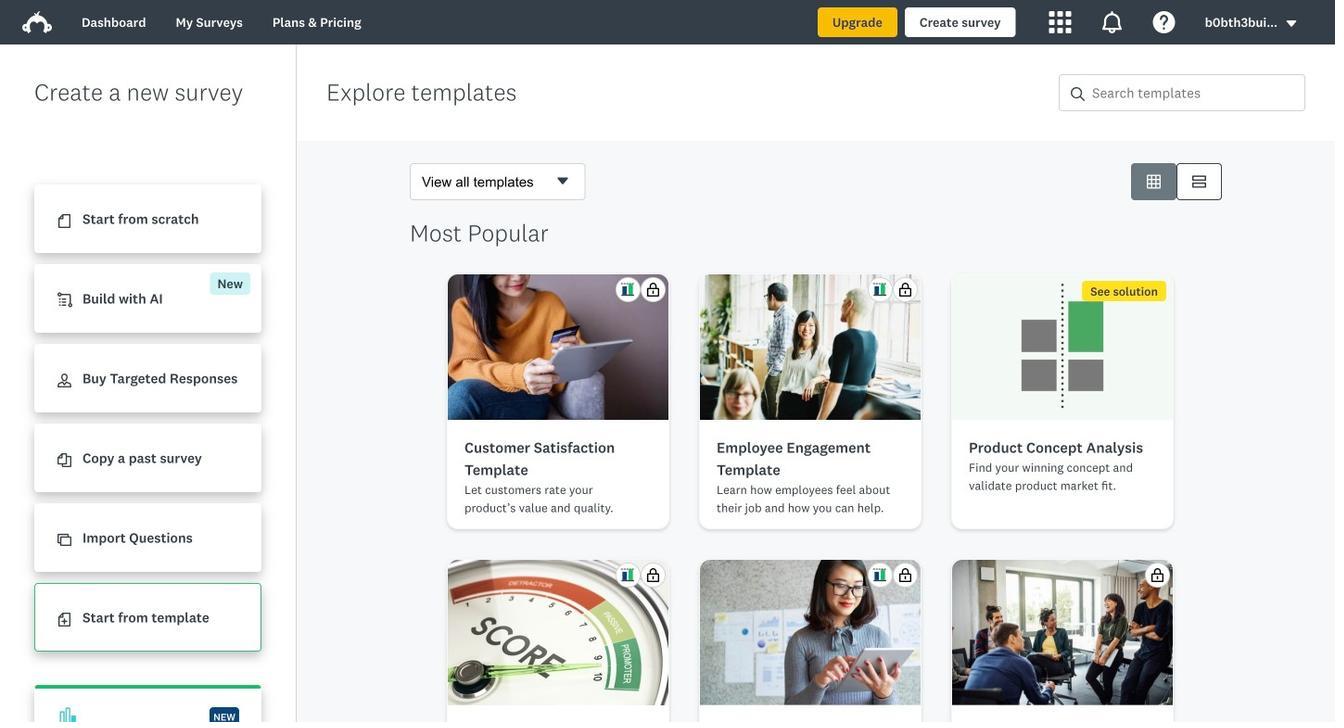 Task type: locate. For each thing, give the bounding box(es) containing it.
0 horizontal spatial lock image
[[646, 283, 660, 297]]

employee engagement template image
[[700, 274, 921, 420]]

grid image
[[1147, 175, 1161, 189]]

clone image
[[57, 533, 71, 547]]

documentclone image
[[57, 454, 71, 468]]

lock image for software and app customer feedback with nps® image
[[899, 568, 912, 582]]

lock image
[[899, 283, 912, 297], [646, 568, 660, 582]]

document image
[[57, 214, 71, 228]]

net promoter® score (nps) template image
[[448, 560, 669, 706]]

0 vertical spatial lock image
[[899, 283, 912, 297]]

1 horizontal spatial lock image
[[899, 568, 912, 582]]

lock image for net promoter® score (nps) template image
[[646, 568, 660, 582]]

0 horizontal spatial lock image
[[646, 568, 660, 582]]

brand logo image
[[22, 7, 52, 37], [22, 11, 52, 33]]

products icon image
[[1049, 11, 1072, 33], [1049, 11, 1072, 33]]

dropdown arrow icon image
[[1285, 17, 1298, 30], [1287, 20, 1297, 27]]

documentplus image
[[57, 613, 71, 627]]

help icon image
[[1153, 11, 1175, 33]]

1 vertical spatial lock image
[[646, 568, 660, 582]]

1 horizontal spatial lock image
[[899, 283, 912, 297]]

product concept analysis image
[[952, 274, 1173, 420]]

textboxmultiple image
[[1193, 175, 1206, 189]]

user image
[[57, 374, 71, 388]]

lock image
[[646, 283, 660, 297], [899, 568, 912, 582], [1151, 568, 1165, 582]]



Task type: vqa. For each thing, say whether or not it's contained in the screenshot.
Folders icon
no



Task type: describe. For each thing, give the bounding box(es) containing it.
surveymonkey-paradigm belonging and inclusion template image
[[952, 560, 1173, 706]]

2 horizontal spatial lock image
[[1151, 568, 1165, 582]]

notification center icon image
[[1101, 11, 1124, 33]]

search image
[[1071, 87, 1085, 101]]

1 brand logo image from the top
[[22, 7, 52, 37]]

software and app customer feedback with nps® image
[[700, 560, 921, 706]]

2 brand logo image from the top
[[22, 11, 52, 33]]

lock image for the employee engagement template image
[[899, 283, 912, 297]]

Search templates field
[[1085, 75, 1305, 110]]

lock image for customer satisfaction template image
[[646, 283, 660, 297]]

customer satisfaction template image
[[448, 274, 669, 420]]



